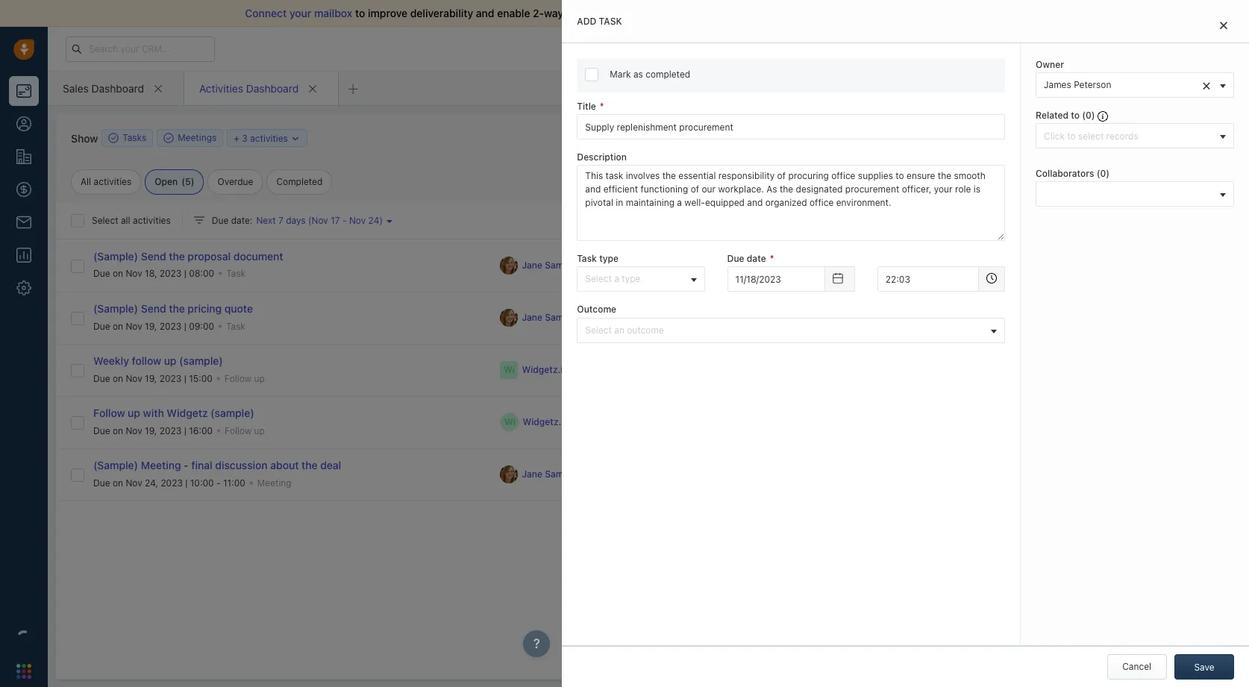 Task type: locate. For each thing, give the bounding box(es) containing it.
+ up microsoft teams
[[1021, 189, 1027, 201]]

1 horizontal spatial calendar
[[1029, 189, 1067, 201]]

1 vertical spatial calendar
[[1029, 189, 1067, 201]]

activities
[[250, 132, 288, 144], [94, 176, 132, 187], [133, 215, 171, 226]]

1 vertical spatial type
[[622, 273, 641, 285]]

1 vertical spatial +1
[[644, 312, 654, 323]]

Title text field
[[577, 114, 1005, 140]]

1 vertical spatial add task
[[643, 132, 680, 143]]

2 vertical spatial jane sampleton (sample)
[[522, 469, 632, 480]]

mark for document
[[763, 260, 785, 271]]

(sample) up due on nov 19, 2023 | 09:00
[[93, 303, 138, 315]]

3 19, from the top
[[145, 425, 157, 436]]

jane for (sample) send the proposal document
[[522, 260, 543, 271]]

task up select a type on the top
[[577, 253, 597, 264]]

5 on from the top
[[113, 477, 123, 489]]

2 send from the top
[[141, 303, 166, 315]]

cancel button
[[1107, 655, 1167, 680]]

0 horizontal spatial +
[[234, 132, 239, 144]]

(sample) for (sample) send the proposal document
[[93, 250, 138, 263]]

type up select a type on the top
[[599, 253, 619, 264]]

0 horizontal spatial activities
[[94, 176, 132, 187]]

3 jane sampleton (sample) from the top
[[522, 469, 632, 480]]

select inside select a type button
[[585, 273, 612, 285]]

2 (sample) from the top
[[93, 303, 138, 315]]

0 vertical spatial (sample)
[[93, 250, 138, 263]]

- left 11:00
[[216, 477, 221, 489]]

17 down today
[[901, 291, 912, 304]]

conferencing
[[962, 189, 1019, 201]]

+ inside button
[[234, 132, 239, 144]]

task down completed
[[663, 132, 680, 143]]

0 vertical spatial jane sampleton (sample)
[[522, 260, 632, 271]]

1 vertical spatial mark complete
[[763, 312, 826, 323]]

1 vertical spatial select
[[585, 273, 612, 285]]

2 19, from the top
[[145, 373, 157, 384]]

2 vertical spatial sampleton
[[545, 469, 591, 480]]

date:
[[231, 215, 253, 226]]

add task inside add task button
[[643, 132, 680, 143]]

nov up "follow"
[[126, 321, 142, 332]]

teams
[[1026, 211, 1053, 222]]

1 vertical spatial the
[[169, 303, 185, 315]]

| left 15:00
[[184, 373, 186, 384]]

widgetz.io (sample) link for follow up with widgetz (sample)
[[523, 416, 610, 429]]

on down weekly at the bottom left
[[113, 373, 123, 384]]

add task right way
[[577, 16, 622, 27]]

1 horizontal spatial type
[[622, 273, 641, 285]]

follow for follow up with widgetz (sample)
[[225, 425, 252, 436]]

1 vertical spatial jane sampleton (sample) link
[[522, 312, 633, 324]]

0 vertical spatial mark complete button
[[741, 253, 834, 278]]

0 vertical spatial widgetz.io (sample)
[[522, 365, 609, 376]]

on left 18,
[[113, 268, 123, 279]]

deliverability
[[410, 7, 473, 19]]

1 vertical spatial mark
[[763, 260, 785, 271]]

1 horizontal spatial -
[[216, 477, 221, 489]]

0 vertical spatial meeting
[[141, 459, 181, 472]]

(sample)
[[594, 260, 632, 271], [594, 312, 632, 323], [179, 355, 223, 367], [571, 365, 609, 376], [211, 407, 254, 420], [572, 417, 610, 428], [594, 469, 632, 480]]

mark down start typing the details about the task… text box
[[763, 260, 785, 271]]

office 365
[[920, 236, 965, 247]]

calendar up teams
[[1029, 189, 1067, 201]]

1 mark complete button from the top
[[741, 253, 834, 278]]

dashboard up '+ 3 activities' link
[[246, 82, 299, 94]]

task down document
[[226, 268, 246, 279]]

0 horizontal spatial 0
[[1086, 110, 1092, 121]]

1 vertical spatial connect
[[897, 189, 934, 201]]

None text field
[[878, 267, 979, 292]]

1 complete from the top
[[787, 260, 826, 271]]

0 vertical spatial to
[[355, 7, 365, 19]]

2 vertical spatial mark
[[763, 312, 785, 323]]

1 on from the top
[[113, 268, 123, 279]]

1 +1 from the top
[[644, 260, 654, 271]]

on for (sample) send the pricing quote
[[113, 321, 123, 332]]

a
[[614, 273, 619, 285]]

0 vertical spatial send
[[141, 250, 166, 263]]

type inside button
[[622, 273, 641, 285]]

add meeting
[[743, 132, 796, 143]]

19,
[[145, 321, 157, 332], [145, 373, 157, 384], [145, 425, 157, 436]]

0 vertical spatial +
[[234, 132, 239, 144]]

+1 up the "outcome" on the right
[[644, 312, 654, 323]]

complete down -- text field
[[787, 312, 826, 323]]

2 jane from the top
[[522, 312, 543, 323]]

with
[[143, 407, 164, 420]]

select left all
[[92, 215, 118, 226]]

3 (sample) from the top
[[93, 459, 138, 472]]

1 dashboard from the left
[[91, 82, 144, 94]]

email
[[605, 7, 631, 19]]

widgetz.io for follow up with widgetz (sample)
[[523, 417, 569, 428]]

completed
[[646, 69, 690, 80]]

0 vertical spatial task
[[577, 253, 597, 264]]

dashboard
[[91, 82, 144, 94], [246, 82, 299, 94]]

(sample) down all
[[93, 250, 138, 263]]

jane for (sample) send the pricing quote
[[522, 312, 543, 323]]

08:00
[[189, 268, 214, 279]]

(
[[1082, 110, 1086, 121], [1097, 168, 1101, 179], [182, 176, 185, 187], [308, 215, 312, 226]]

follow up with widgetz (sample)
[[93, 407, 254, 420]]

sales dashboard
[[63, 82, 144, 94]]

-
[[343, 215, 347, 226], [184, 459, 189, 472], [216, 477, 221, 489]]

1 horizontal spatial 0
[[1101, 168, 1106, 179]]

freshworks switcher image
[[16, 664, 31, 679]]

add for add meeting button
[[743, 132, 760, 143]]

2 vertical spatial -
[[216, 477, 221, 489]]

due for (sample) meeting - final discussion about the deal
[[93, 477, 110, 489]]

task
[[599, 16, 622, 27], [663, 132, 680, 143]]

to right mailbox
[[355, 7, 365, 19]]

the
[[169, 250, 185, 263], [169, 303, 185, 315], [302, 459, 318, 472]]

| left 16:00
[[184, 425, 186, 436]]

your
[[290, 7, 312, 19]]

dashboard for activities dashboard
[[246, 82, 299, 94]]

3 on from the top
[[113, 373, 123, 384]]

2 mark complete from the top
[[763, 312, 826, 323]]

of
[[592, 7, 602, 19]]

0 vertical spatial mark
[[610, 69, 631, 80]]

task down quote
[[226, 321, 245, 332]]

0 vertical spatial 19,
[[145, 321, 157, 332]]

mark complete button for (sample) send the proposal document
[[741, 253, 834, 278]]

0 vertical spatial add task
[[577, 16, 622, 27]]

the up due on nov 18, 2023 | 08:00
[[169, 250, 185, 263]]

sampleton
[[545, 260, 591, 271], [545, 312, 591, 323], [545, 469, 591, 480]]

1 horizontal spatial to
[[1071, 110, 1080, 121]]

2023 down "(sample) send the pricing quote" link
[[160, 321, 182, 332]]

0 vertical spatial 0
[[1086, 110, 1092, 121]]

2023
[[160, 268, 182, 279], [160, 321, 182, 332], [160, 373, 182, 384], [160, 425, 182, 436], [161, 477, 183, 489]]

select a type
[[585, 273, 641, 285]]

meeting down the about
[[257, 477, 292, 489]]

connect your mailbox link
[[245, 7, 355, 19]]

2 vertical spatial activities
[[133, 215, 171, 226]]

1 19, from the top
[[145, 321, 157, 332]]

0 vertical spatial task
[[599, 16, 622, 27]]

18,
[[145, 268, 157, 279]]

completed
[[277, 176, 323, 187]]

| left 08:00
[[184, 268, 187, 279]]

1 vertical spatial 0
[[1101, 168, 1106, 179]]

0 vertical spatial type
[[599, 253, 619, 264]]

1 vertical spatial jane
[[522, 312, 543, 323]]

1 vertical spatial widgetz.io (sample) link
[[523, 416, 610, 429]]

1 vertical spatial 17
[[901, 291, 912, 304]]

select inside select an outcome button
[[585, 324, 612, 336]]

0 vertical spatial widgetz.io (sample) link
[[522, 364, 610, 377]]

follow right 15:00
[[225, 373, 252, 384]]

+ left 3
[[234, 132, 239, 144]]

1 vertical spatial (sample)
[[93, 303, 138, 315]]

on up weekly at the bottom left
[[113, 321, 123, 332]]

1 vertical spatial complete
[[787, 312, 826, 323]]

0 vertical spatial jane sampleton (sample) link
[[522, 259, 633, 272]]

add left meeting
[[743, 132, 760, 143]]

calendar right my
[[919, 153, 961, 165]]

mark complete
[[763, 260, 826, 271], [763, 312, 826, 323]]

1 vertical spatial follow
[[93, 407, 125, 420]]

| for final
[[185, 477, 188, 489]]

view activity goals
[[787, 180, 868, 191]]

2 vertical spatial 19,
[[145, 425, 157, 436]]

19, down "(sample) send the pricing quote" link
[[145, 321, 157, 332]]

meeting up the due on nov 24, 2023 | 10:00 - 11:00
[[141, 459, 181, 472]]

2 +1 from the top
[[644, 312, 654, 323]]

connect left video
[[897, 189, 934, 201]]

3 sampleton from the top
[[545, 469, 591, 480]]

3 jane from the top
[[522, 469, 543, 480]]

1 vertical spatial -
[[184, 459, 189, 472]]

follow up for weekly follow up (sample)
[[225, 373, 265, 384]]

1 vertical spatial widgetz.io (sample)
[[523, 417, 610, 428]]

0 vertical spatial mark complete
[[763, 260, 826, 271]]

add task button
[[617, 125, 688, 151]]

activities
[[199, 82, 243, 94]]

dashboard for sales dashboard
[[91, 82, 144, 94]]

| for widgetz
[[184, 425, 186, 436]]

0 horizontal spatial connect
[[245, 7, 287, 19]]

to right related
[[1071, 110, 1080, 121]]

type
[[599, 253, 619, 264], [622, 273, 641, 285]]

follow up
[[225, 373, 265, 384], [225, 425, 265, 436]]

5
[[185, 176, 191, 187]]

11:00
[[223, 477, 245, 489]]

1 horizontal spatial task
[[663, 132, 680, 143]]

(sample) send the pricing quote
[[93, 303, 253, 315]]

select a type button
[[577, 267, 705, 292]]

up right "follow"
[[164, 355, 177, 367]]

1 vertical spatial 19,
[[145, 373, 157, 384]]

1 jane sampleton (sample) from the top
[[522, 260, 632, 271]]

0 vertical spatial sampleton
[[545, 260, 591, 271]]

2 horizontal spatial add
[[743, 132, 760, 143]]

mark complete button down -- text field
[[741, 305, 834, 331]]

peterson
[[1074, 79, 1112, 90]]

to inside × tab panel
[[1071, 110, 1080, 121]]

send for proposal
[[141, 250, 166, 263]]

up
[[164, 355, 177, 367], [254, 373, 265, 384], [128, 407, 140, 420], [254, 425, 265, 436]]

1 horizontal spatial activities
[[133, 215, 171, 226]]

the left the deal
[[302, 459, 318, 472]]

weekly follow up (sample)
[[93, 355, 223, 367]]

date
[[747, 253, 766, 264]]

due for (sample) send the proposal document
[[93, 268, 110, 279]]

0 horizontal spatial 17
[[331, 215, 340, 226]]

2 mark complete button from the top
[[741, 305, 834, 331]]

select an outcome button
[[577, 318, 1005, 343]]

explore
[[967, 43, 1000, 54]]

2023 right 24,
[[161, 477, 183, 489]]

0 vertical spatial jane
[[522, 260, 543, 271]]

17 left 24 on the left of the page
[[331, 215, 340, 226]]

activities dashboard
[[199, 82, 299, 94]]

add left email
[[577, 16, 597, 27]]

(sample) send the proposal document
[[93, 250, 283, 263]]

to
[[355, 7, 365, 19], [1071, 110, 1080, 121]]

1 horizontal spatial connect
[[897, 189, 934, 201]]

2 sampleton from the top
[[545, 312, 591, 323]]

0 vertical spatial +1
[[644, 260, 654, 271]]

2 dashboard from the left
[[246, 82, 299, 94]]

1 vertical spatial follow up
[[225, 425, 265, 436]]

don't
[[1026, 662, 1048, 674]]

mark complete down -- text field
[[763, 312, 826, 323]]

+
[[234, 132, 239, 144], [1021, 189, 1027, 201]]

jane sampleton (sample) link for (sample) send the pricing quote
[[522, 312, 633, 324]]

add task down completed
[[643, 132, 680, 143]]

goals
[[845, 180, 868, 191]]

1 jane sampleton (sample) link from the top
[[522, 259, 633, 272]]

due for follow up with widgetz (sample)
[[93, 425, 110, 436]]

mark down -- text field
[[763, 312, 785, 323]]

2 vertical spatial task
[[226, 321, 245, 332]]

an
[[614, 324, 625, 336]]

4 on from the top
[[113, 425, 123, 436]]

0 vertical spatial complete
[[787, 260, 826, 271]]

nov
[[312, 215, 328, 226], [349, 215, 366, 226], [126, 268, 142, 279], [915, 291, 934, 304], [126, 321, 142, 332], [126, 373, 142, 384], [126, 425, 142, 436], [126, 477, 142, 489]]

1 vertical spatial jane sampleton (sample)
[[522, 312, 632, 323]]

task right sync
[[599, 16, 622, 27]]

0 horizontal spatial task
[[599, 16, 622, 27]]

2 vertical spatial jane
[[522, 469, 543, 480]]

0 right collaborators
[[1101, 168, 1106, 179]]

1 mark complete from the top
[[763, 260, 826, 271]]

on
[[113, 268, 123, 279], [113, 321, 123, 332], [113, 373, 123, 384], [113, 425, 123, 436], [113, 477, 123, 489]]

select left "a" at the left top of the page
[[585, 273, 612, 285]]

1 horizontal spatial dashboard
[[246, 82, 299, 94]]

0 horizontal spatial add
[[577, 16, 597, 27]]

1 vertical spatial send
[[141, 303, 166, 315]]

follow up 'discussion'
[[225, 425, 252, 436]]

document
[[234, 250, 283, 263]]

1 vertical spatial task
[[226, 268, 246, 279]]

office
[[920, 236, 945, 247]]

2 vertical spatial jane sampleton (sample) link
[[522, 468, 633, 481]]

2023 for proposal
[[160, 268, 182, 279]]

(sample) down due on nov 19, 2023 | 16:00
[[93, 459, 138, 472]]

19, down "follow"
[[145, 373, 157, 384]]

0 vertical spatial select
[[92, 215, 118, 226]]

1 horizontal spatial meeting
[[257, 477, 292, 489]]

mark inside × tab panel
[[610, 69, 631, 80]]

1 jane from the top
[[522, 260, 543, 271]]

0 vertical spatial calendar
[[919, 153, 961, 165]]

activities for all
[[133, 215, 171, 226]]

19, down with
[[145, 425, 157, 436]]

1 vertical spatial sampleton
[[545, 312, 591, 323]]

2 vertical spatial follow
[[225, 425, 252, 436]]

type right "a" at the left top of the page
[[622, 273, 641, 285]]

follow
[[132, 355, 161, 367]]

have
[[1050, 662, 1070, 674]]

2 on from the top
[[113, 321, 123, 332]]

( right the 'open'
[[182, 176, 185, 187]]

microsoft
[[983, 211, 1023, 222]]

19, for follow
[[145, 373, 157, 384]]

send up due on nov 18, 2023 | 08:00
[[141, 250, 166, 263]]

activities inside button
[[250, 132, 288, 144]]

on down follow up with widgetz (sample)
[[113, 425, 123, 436]]

add task inside × tab panel
[[577, 16, 622, 27]]

2 jane sampleton (sample) link from the top
[[522, 312, 633, 324]]

mark complete down start typing the details about the task… text box
[[763, 260, 826, 271]]

add down mark as completed
[[643, 132, 660, 143]]

|
[[184, 268, 187, 279], [184, 321, 186, 332], [184, 373, 186, 384], [184, 425, 186, 436], [185, 477, 188, 489]]

0 vertical spatial follow
[[225, 373, 252, 384]]

2023 right 18,
[[160, 268, 182, 279]]

activities for 3
[[250, 132, 288, 144]]

close image
[[1220, 21, 1228, 30]]

dashboard right sales
[[91, 82, 144, 94]]

0 down peterson
[[1086, 110, 1092, 121]]

| left 10:00
[[185, 477, 188, 489]]

1 vertical spatial to
[[1071, 110, 1080, 121]]

2 jane sampleton (sample) from the top
[[522, 312, 632, 323]]

due on nov 19, 2023 | 16:00
[[93, 425, 213, 436]]

on left 24,
[[113, 477, 123, 489]]

complete right the date
[[787, 260, 826, 271]]

add inside button
[[643, 132, 660, 143]]

2023 down follow up with widgetz (sample)
[[160, 425, 182, 436]]

collaborators ( 0 )
[[1036, 168, 1110, 179]]

owner
[[1036, 59, 1064, 70]]

2 vertical spatial (sample)
[[93, 459, 138, 472]]

0 horizontal spatial dashboard
[[91, 82, 144, 94]]

2 complete from the top
[[787, 312, 826, 323]]

task
[[577, 253, 597, 264], [226, 268, 246, 279], [226, 321, 245, 332]]

1 vertical spatial mark complete button
[[741, 305, 834, 331]]

1 vertical spatial widgetz.io
[[523, 417, 569, 428]]

connect video conferencing + calendar
[[897, 189, 1067, 201]]

follow up right 15:00
[[225, 373, 265, 384]]

up right 15:00
[[254, 373, 265, 384]]

×
[[1202, 76, 1211, 93]]

2023 for widgetz
[[160, 425, 182, 436]]

follow left with
[[93, 407, 125, 420]]

send up due on nov 19, 2023 | 09:00
[[141, 303, 166, 315]]

connect left your
[[245, 7, 287, 19]]

1 (sample) from the top
[[93, 250, 138, 263]]

1 send from the top
[[141, 250, 166, 263]]

way
[[544, 7, 564, 19]]

description
[[577, 152, 627, 163]]

the left pricing
[[169, 303, 185, 315]]

mark left as
[[610, 69, 631, 80]]

on for (sample) send the proposal document
[[113, 268, 123, 279]]

2023 down the weekly follow up (sample)
[[160, 373, 182, 384]]

task inside × tab panel
[[599, 16, 622, 27]]

add inside button
[[743, 132, 760, 143]]

microsoft teams button
[[961, 208, 1061, 226]]

1 horizontal spatial add
[[643, 132, 660, 143]]

mark complete button down start typing the details about the task… text box
[[741, 253, 834, 278]]

open
[[155, 176, 178, 187]]

select down outcome
[[585, 324, 612, 336]]

sales
[[63, 82, 89, 94]]

0 vertical spatial widgetz.io
[[522, 365, 568, 376]]

0 vertical spatial 17
[[331, 215, 340, 226]]

up up 'discussion'
[[254, 425, 265, 436]]

- left 24 on the left of the page
[[343, 215, 347, 226]]

0 vertical spatial connect
[[245, 7, 287, 19]]

2 horizontal spatial -
[[343, 215, 347, 226]]

mark complete for quote
[[763, 312, 826, 323]]

+1 right task type
[[644, 260, 654, 271]]

- left final
[[184, 459, 189, 472]]

outcome
[[577, 304, 617, 315]]

task for quote
[[226, 321, 245, 332]]

1 sampleton from the top
[[545, 260, 591, 271]]

send email image
[[1102, 42, 1112, 55]]

title
[[577, 101, 596, 112]]

0 vertical spatial activities
[[250, 132, 288, 144]]

complete for (sample) send the pricing quote
[[787, 312, 826, 323]]

| left 09:00
[[184, 321, 186, 332]]

jane sampleton (sample) for (sample) send the proposal document
[[522, 260, 632, 271]]

my calendar
[[901, 153, 961, 165]]

1 vertical spatial task
[[663, 132, 680, 143]]

follow up up 'discussion'
[[225, 425, 265, 436]]



Task type: describe. For each thing, give the bounding box(es) containing it.
due on nov 24, 2023 | 10:00 - 11:00
[[93, 477, 245, 489]]

widgetz.io for weekly follow up (sample)
[[522, 365, 568, 376]]

widgets
[[1072, 116, 1105, 128]]

7
[[278, 215, 283, 226]]

(sample) send the pricing quote link
[[93, 303, 253, 315]]

down image
[[291, 133, 301, 144]]

0 horizontal spatial type
[[599, 253, 619, 264]]

Search your CRM... text field
[[66, 36, 215, 62]]

24,
[[145, 477, 158, 489]]

0 horizontal spatial to
[[355, 7, 365, 19]]

-- text field
[[727, 267, 825, 292]]

activity
[[811, 180, 842, 191]]

Click to select records search field
[[1041, 129, 1215, 144]]

17 nov
[[901, 291, 934, 304]]

| for (sample)
[[184, 373, 186, 384]]

deal
[[320, 459, 341, 472]]

connect your mailbox to improve deliverability and enable 2-way sync of email conversations.
[[245, 7, 706, 19]]

2-
[[533, 7, 544, 19]]

related to ( 0 )
[[1036, 110, 1098, 121]]

james
[[1044, 79, 1072, 90]]

more
[[820, 132, 842, 143]]

follow for weekly follow up (sample)
[[225, 373, 252, 384]]

nov left 24,
[[126, 477, 142, 489]]

mailbox
[[314, 7, 353, 19]]

add inside × tab panel
[[577, 16, 597, 27]]

james peterson
[[1044, 79, 1112, 90]]

due date:
[[212, 215, 253, 226]]

+ 3 activities link
[[234, 131, 301, 145]]

(sample) send the proposal document link
[[93, 250, 283, 263]]

tasks
[[123, 132, 146, 144]]

nov left 24 on the left of the page
[[349, 215, 366, 226]]

discussion
[[215, 459, 268, 472]]

you don't have any links.
[[1008, 662, 1112, 674]]

as
[[634, 69, 643, 80]]

2023 for final
[[161, 477, 183, 489]]

(sample) for (sample) meeting - final discussion about the deal
[[93, 459, 138, 472]]

1 vertical spatial activities
[[94, 176, 132, 187]]

+ 3 activities button
[[227, 129, 308, 147]]

+1 for quote
[[644, 312, 654, 323]]

select an outcome
[[585, 324, 664, 336]]

| for proposal
[[184, 268, 187, 279]]

the for proposal
[[169, 250, 185, 263]]

widgetz.io (sample) for follow up with widgetz (sample)
[[523, 417, 610, 428]]

2 vertical spatial the
[[302, 459, 318, 472]]

1 horizontal spatial +
[[1021, 189, 1027, 201]]

0 horizontal spatial calendar
[[919, 153, 961, 165]]

(sample) meeting - final discussion about the deal link
[[93, 459, 341, 472]]

due for weekly follow up (sample)
[[93, 373, 110, 384]]

widgetz.io (sample) for weekly follow up (sample)
[[522, 365, 609, 376]]

sampleton for (sample) send the pricing quote
[[545, 312, 591, 323]]

select for select all activities
[[92, 215, 118, 226]]

due for (sample) send the pricing quote
[[93, 321, 110, 332]]

0 vertical spatial -
[[343, 215, 347, 226]]

office 365 button
[[897, 233, 973, 251]]

on for (sample) meeting - final discussion about the deal
[[113, 477, 123, 489]]

nov down today
[[915, 291, 934, 304]]

| for pricing
[[184, 321, 186, 332]]

sampleton for (sample) send the proposal document
[[545, 260, 591, 271]]

all
[[81, 176, 91, 187]]

improve
[[368, 7, 408, 19]]

next
[[256, 215, 276, 226]]

add meeting button
[[717, 125, 805, 151]]

mark for quote
[[763, 312, 785, 323]]

up left with
[[128, 407, 140, 420]]

open ( 5 )
[[155, 176, 194, 187]]

related
[[1036, 110, 1069, 121]]

09:00
[[189, 321, 214, 332]]

2023 for (sample)
[[160, 373, 182, 384]]

days
[[286, 215, 306, 226]]

links.
[[1090, 662, 1112, 674]]

final
[[191, 459, 212, 472]]

the for pricing
[[169, 303, 185, 315]]

(sample) for (sample) send the pricing quote
[[93, 303, 138, 315]]

send for pricing
[[141, 303, 166, 315]]

(sample) meeting - final discussion about the deal
[[93, 459, 341, 472]]

jane sampleton (sample) link for (sample) send the proposal document
[[522, 259, 633, 272]]

complete for (sample) send the proposal document
[[787, 260, 826, 271]]

conversations.
[[634, 7, 706, 19]]

due on nov 18, 2023 | 08:00
[[93, 268, 214, 279]]

Start typing the details about the task… text field
[[577, 165, 1005, 241]]

jane sampleton (sample) for (sample) send the pricing quote
[[522, 312, 632, 323]]

add for add task button
[[643, 132, 660, 143]]

microsoft teams
[[983, 211, 1053, 222]]

on for weekly follow up (sample)
[[113, 373, 123, 384]]

configure widgets
[[1028, 116, 1105, 128]]

explore plans
[[967, 43, 1026, 54]]

0 horizontal spatial -
[[184, 459, 189, 472]]

follow up with widgetz (sample) link
[[93, 407, 254, 420]]

collaborators
[[1036, 168, 1095, 179]]

configure
[[1028, 116, 1070, 128]]

nov right days
[[312, 215, 328, 226]]

any
[[1073, 662, 1088, 674]]

task inside × tab panel
[[577, 253, 597, 264]]

follow up for follow up with widgetz (sample)
[[225, 425, 265, 436]]

save
[[1195, 662, 1215, 673]]

video
[[936, 189, 960, 201]]

0 horizontal spatial meeting
[[141, 459, 181, 472]]

on for follow up with widgetz (sample)
[[113, 425, 123, 436]]

cancel
[[1123, 661, 1152, 672]]

quote
[[225, 303, 253, 315]]

16:00
[[189, 425, 213, 436]]

connect for connect your mailbox to improve deliverability and enable 2-way sync of email conversations.
[[245, 7, 287, 19]]

task type
[[577, 253, 619, 264]]

next 7 days ( nov 17 - nov 24 )
[[256, 215, 383, 226]]

mark complete button for (sample) send the pricing quote
[[741, 305, 834, 331]]

view activity goals link
[[773, 179, 868, 192]]

mark complete for document
[[763, 260, 826, 271]]

due on nov 19, 2023 | 09:00
[[93, 321, 214, 332]]

save button
[[1175, 655, 1235, 680]]

task for document
[[226, 268, 246, 279]]

10:00
[[190, 477, 214, 489]]

task inside add task button
[[663, 132, 680, 143]]

( right days
[[308, 215, 312, 226]]

3 jane sampleton (sample) link from the top
[[522, 468, 633, 481]]

× dialog
[[562, 0, 1249, 687]]

2023 for pricing
[[160, 321, 182, 332]]

( down james peterson
[[1082, 110, 1086, 121]]

overdue
[[218, 176, 253, 187]]

mark as completed
[[610, 69, 690, 80]]

sync
[[566, 7, 589, 19]]

pricing
[[188, 303, 222, 315]]

nov down "follow"
[[126, 373, 142, 384]]

show
[[71, 132, 98, 144]]

( right collaborators
[[1097, 168, 1101, 179]]

24
[[368, 215, 379, 226]]

3
[[242, 132, 248, 144]]

select for select a type
[[585, 273, 612, 285]]

meeting
[[762, 132, 796, 143]]

widgetz
[[167, 407, 208, 420]]

+1 for document
[[644, 260, 654, 271]]

all
[[121, 215, 130, 226]]

1 horizontal spatial 17
[[901, 291, 912, 304]]

connect for connect video conferencing + calendar
[[897, 189, 934, 201]]

nov left 18,
[[126, 268, 142, 279]]

meetings
[[178, 132, 217, 144]]

my
[[901, 153, 916, 165]]

19, for send
[[145, 321, 157, 332]]

nov down follow up with widgetz (sample)
[[126, 425, 142, 436]]

select all activities
[[92, 215, 171, 226]]

view
[[787, 180, 808, 191]]

due inside × tab panel
[[727, 253, 745, 264]]

and
[[476, 7, 495, 19]]

× tab panel
[[562, 0, 1249, 687]]

widgetz.io (sample) link for weekly follow up (sample)
[[522, 364, 610, 377]]

select for select an outcome
[[585, 324, 612, 336]]

15:00
[[189, 373, 213, 384]]

19, for up
[[145, 425, 157, 436]]

365
[[948, 236, 965, 247]]



Task type: vqa. For each thing, say whether or not it's contained in the screenshot.
document Task
yes



